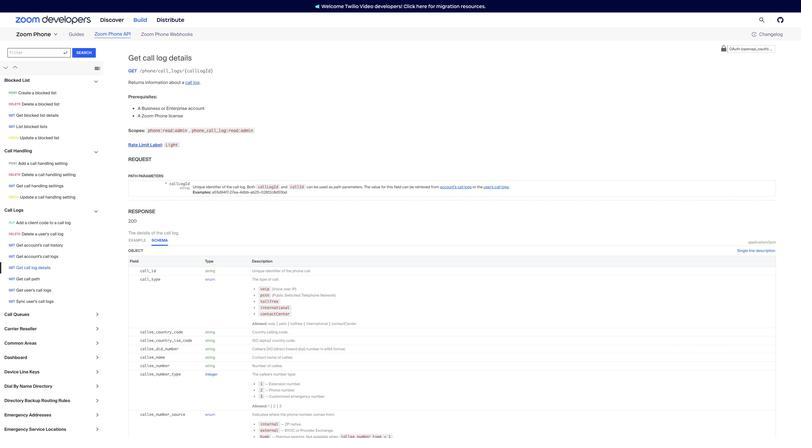 Task type: describe. For each thing, give the bounding box(es) containing it.
object
[[128, 249, 143, 254]]

search image
[[759, 17, 765, 23]]

welcome twilio video developers! click here for migration resources.
[[321, 3, 486, 9]]

string for callee_did_number
[[205, 347, 215, 352]]

callee_did_number
[[140, 347, 178, 352]]

callee_country_code
[[140, 330, 183, 335]]

field
[[130, 259, 139, 264]]

twilio
[[345, 3, 359, 9]]

callee_country_iso_code
[[140, 339, 192, 343]]

description
[[756, 249, 775, 254]]

string for callee_name
[[205, 356, 215, 361]]

200
[[128, 219, 137, 224]]

zoom for zoom phone
[[16, 31, 32, 38]]

developers!
[[375, 3, 402, 9]]

zoom for zoom phone webhooks
[[141, 31, 154, 37]]

video
[[360, 3, 373, 9]]

zoom phone
[[16, 31, 51, 38]]

history image left changelog
[[752, 32, 757, 37]]

phone for zoom phone webhooks
[[155, 31, 169, 37]]

type
[[205, 259, 214, 264]]

click
[[404, 3, 415, 9]]

call_type
[[140, 277, 160, 282]]

parameters
[[138, 174, 164, 179]]

the
[[128, 231, 136, 236]]

welcome
[[321, 3, 344, 9]]

changelog link
[[752, 31, 783, 37]]

down image
[[54, 33, 57, 36]]

for
[[428, 3, 435, 9]]

guides
[[69, 31, 84, 37]]

single
[[737, 249, 748, 254]]

zoom phone api
[[94, 31, 131, 37]]

notification image
[[315, 4, 321, 9]]

api
[[123, 31, 131, 37]]

line
[[749, 249, 755, 254]]

call
[[164, 231, 171, 236]]

phone for zoom phone
[[33, 31, 51, 38]]

enum for call_type
[[205, 277, 215, 282]]

search image
[[759, 17, 765, 23]]

here
[[416, 3, 427, 9]]



Task type: locate. For each thing, give the bounding box(es) containing it.
the details of the call log.
[[128, 231, 179, 236]]

2 string from the top
[[205, 330, 215, 335]]

zoom phone webhooks link
[[141, 31, 193, 38]]

1 horizontal spatial phone
[[108, 31, 122, 37]]

0 vertical spatial enum
[[205, 277, 215, 282]]

zoom phone api link
[[94, 31, 131, 38]]

response
[[128, 209, 155, 215]]

history image down search icon
[[752, 32, 759, 37]]

1 vertical spatial enum
[[205, 413, 215, 418]]

webhooks
[[170, 31, 193, 37]]

4 string from the top
[[205, 347, 215, 352]]

enum for callee_number_source
[[205, 413, 215, 418]]

github image
[[777, 17, 783, 23], [777, 17, 783, 23]]

string for callee_country_code
[[205, 330, 215, 335]]

3 phone from the left
[[155, 31, 169, 37]]

welcome twilio video developers! click here for migration resources. link
[[309, 3, 492, 10]]

string
[[205, 269, 215, 274], [205, 330, 215, 335], [205, 339, 215, 344], [205, 347, 215, 352], [205, 356, 215, 361], [205, 364, 215, 369]]

history image
[[752, 32, 759, 37], [752, 32, 757, 37]]

6 string from the top
[[205, 364, 215, 369]]

migration
[[436, 3, 460, 9]]

path
[[128, 174, 138, 179]]

enum
[[205, 277, 215, 282], [205, 413, 215, 418]]

2 zoom from the left
[[94, 31, 107, 37]]

changelog
[[759, 31, 783, 37]]

string for call_id
[[205, 269, 215, 274]]

callee_number
[[140, 364, 169, 369]]

0 horizontal spatial zoom
[[16, 31, 32, 38]]

integer
[[205, 373, 217, 378]]

5 string from the top
[[205, 356, 215, 361]]

string for callee_country_iso_code
[[205, 339, 215, 344]]

2 phone from the left
[[108, 31, 122, 37]]

details
[[137, 231, 150, 236]]

2 enum from the top
[[205, 413, 215, 418]]

phone left down "image"
[[33, 31, 51, 38]]

1 zoom from the left
[[16, 31, 32, 38]]

phone left webhooks
[[155, 31, 169, 37]]

single line description
[[737, 249, 775, 254]]

the
[[156, 231, 163, 236]]

callee_number_source
[[140, 413, 185, 418]]

1 string from the top
[[205, 269, 215, 274]]

call_id
[[140, 269, 156, 274]]

of
[[151, 231, 155, 236]]

1 horizontal spatial zoom
[[94, 31, 107, 37]]

1 enum from the top
[[205, 277, 215, 282]]

2 horizontal spatial phone
[[155, 31, 169, 37]]

notification image
[[315, 4, 320, 9]]

zoom for zoom phone api
[[94, 31, 107, 37]]

path parameters
[[128, 174, 164, 179]]

zoom
[[16, 31, 32, 38], [94, 31, 107, 37], [141, 31, 154, 37]]

2 horizontal spatial zoom
[[141, 31, 154, 37]]

callee_number_type
[[140, 373, 181, 377]]

zoom phone webhooks
[[141, 31, 193, 37]]

3 string from the top
[[205, 339, 215, 344]]

3 zoom from the left
[[141, 31, 154, 37]]

resources.
[[461, 3, 486, 9]]

0 horizontal spatial phone
[[33, 31, 51, 38]]

1 phone from the left
[[33, 31, 51, 38]]

callee_name
[[140, 356, 165, 360]]

phone for zoom phone api
[[108, 31, 122, 37]]

string for callee_number
[[205, 364, 215, 369]]

phone left api
[[108, 31, 122, 37]]

request
[[128, 156, 152, 163]]

guides link
[[69, 31, 84, 38]]

phone
[[33, 31, 51, 38], [108, 31, 122, 37], [155, 31, 169, 37]]

log.
[[172, 231, 179, 236]]

zoom developer logo image
[[16, 16, 91, 24]]



Task type: vqa. For each thing, say whether or not it's contained in the screenshot.
first enum from the bottom of the page
yes



